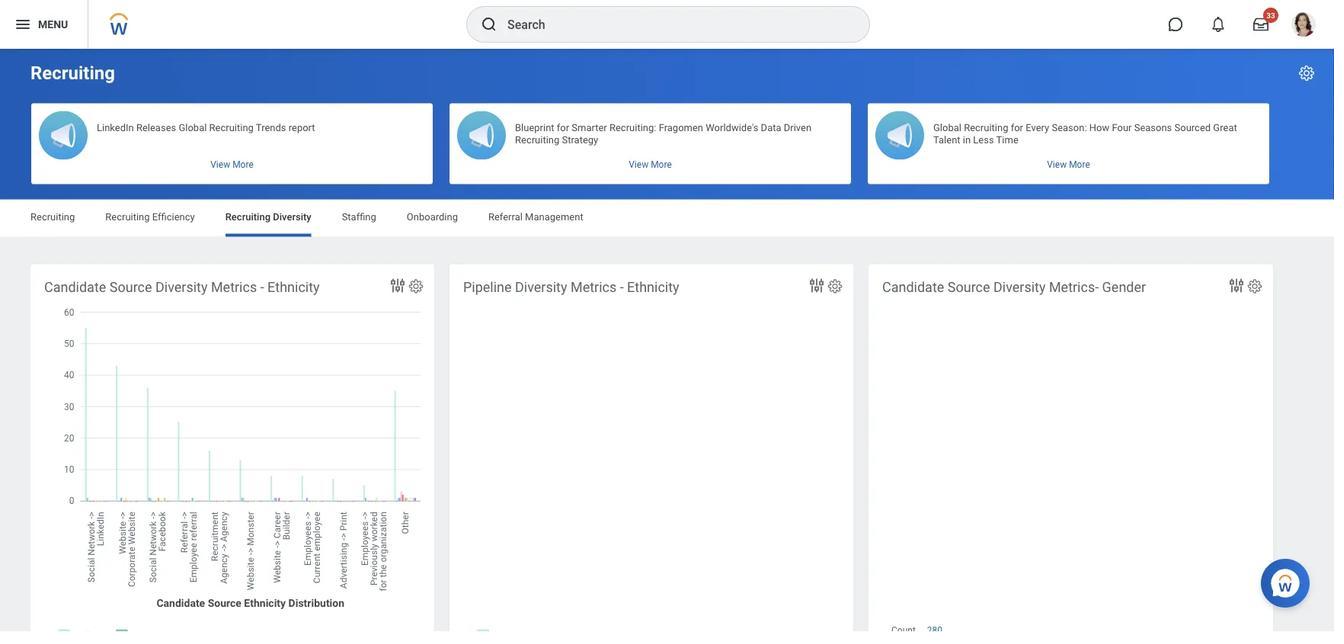Task type: vqa. For each thing, say whether or not it's contained in the screenshot.
1st "source" from the left
yes



Task type: describe. For each thing, give the bounding box(es) containing it.
strategy
[[562, 134, 599, 145]]

recruiting:
[[610, 122, 657, 133]]

pipeline diversity metrics - ethnicity element
[[450, 264, 854, 632]]

in
[[964, 134, 971, 145]]

recruiting inside blueprint for smarter recruiting: fragomen worldwide's data driven recruiting strategy
[[515, 134, 560, 145]]

candidate source diversity metrics- gender element
[[869, 264, 1274, 632]]

diversity left metrics-
[[994, 279, 1046, 295]]

menu
[[38, 18, 68, 31]]

pipeline
[[464, 279, 512, 295]]

1 metrics from the left
[[211, 279, 257, 295]]

tab list inside recruiting main content
[[15, 200, 1320, 237]]

talent
[[934, 134, 961, 145]]

worldwide's
[[706, 122, 759, 133]]

menu button
[[0, 0, 88, 49]]

configure and view chart data image for candidate source diversity metrics- gender
[[1228, 276, 1247, 295]]

gender
[[1103, 279, 1147, 295]]

diversity inside tab list
[[273, 211, 312, 223]]

linkedin releases global recruiting trends report
[[97, 122, 315, 133]]

how
[[1090, 122, 1110, 133]]

1 ethnicity from the left
[[268, 279, 320, 295]]

recruiting efficiency
[[105, 211, 195, 223]]

menu banner
[[0, 0, 1335, 49]]

report
[[289, 122, 315, 133]]

four
[[1113, 122, 1133, 133]]

for inside blueprint for smarter recruiting: fragomen worldwide's data driven recruiting strategy
[[557, 122, 570, 133]]

blueprint for smarter recruiting: fragomen worldwide's data driven recruiting strategy
[[515, 122, 812, 145]]

sourced
[[1175, 122, 1212, 133]]

metrics-
[[1050, 279, 1100, 295]]

notifications large image
[[1211, 17, 1227, 32]]

configure this page image
[[1298, 64, 1317, 82]]

inbox large image
[[1254, 17, 1269, 32]]

less
[[974, 134, 995, 145]]

profile logan mcneil image
[[1292, 12, 1317, 40]]

smarter
[[572, 122, 607, 133]]

justify image
[[14, 15, 32, 34]]

configure pipeline diversity metrics - ethnicity image
[[827, 278, 844, 295]]

source for metrics-
[[948, 279, 991, 295]]

time
[[997, 134, 1019, 145]]

trends
[[256, 122, 286, 133]]

staffing
[[342, 211, 377, 223]]

linkedin
[[97, 122, 134, 133]]

candidate source diversity metrics- gender
[[883, 279, 1147, 295]]

configure candidate source diversity metrics- gender image
[[1247, 278, 1264, 295]]

33
[[1267, 11, 1276, 20]]

blueprint
[[515, 122, 555, 133]]

candidate source diversity metrics - ethnicity
[[44, 279, 320, 295]]

configure and view chart data image for pipeline diversity metrics - ethnicity
[[808, 276, 826, 295]]

recruiting inside the global recruiting for every season: how four seasons sourced great talent in less time
[[965, 122, 1009, 133]]

configure and view chart data image
[[389, 276, 407, 295]]

every
[[1026, 122, 1050, 133]]

Search Workday  search field
[[508, 8, 839, 41]]



Task type: locate. For each thing, give the bounding box(es) containing it.
2 metrics from the left
[[571, 279, 617, 295]]

candidate for candidate source diversity metrics - ethnicity
[[44, 279, 106, 295]]

diversity left staffing
[[273, 211, 312, 223]]

candidate source diversity metrics - ethnicity element
[[30, 264, 435, 632]]

0 horizontal spatial global
[[179, 122, 207, 133]]

1 horizontal spatial global
[[934, 122, 962, 133]]

referral management
[[489, 211, 584, 223]]

for inside the global recruiting for every season: how four seasons sourced great talent in less time
[[1011, 122, 1024, 133]]

for up time
[[1011, 122, 1024, 133]]

configure candidate source diversity metrics - ethnicity image
[[408, 278, 425, 295]]

fragomen
[[659, 122, 704, 133]]

1 source from the left
[[110, 279, 152, 295]]

seasons
[[1135, 122, 1173, 133]]

1 horizontal spatial candidate
[[883, 279, 945, 295]]

2 configure and view chart data image from the left
[[1228, 276, 1247, 295]]

2 - from the left
[[620, 279, 624, 295]]

1 - from the left
[[260, 279, 264, 295]]

0 horizontal spatial metrics
[[211, 279, 257, 295]]

global right releases
[[179, 122, 207, 133]]

global recruiting for every season: how four seasons sourced great talent in less time button
[[868, 103, 1270, 184]]

0 horizontal spatial -
[[260, 279, 264, 295]]

recruiting diversity
[[225, 211, 312, 223]]

1 horizontal spatial metrics
[[571, 279, 617, 295]]

configure and view chart data image left 'configure candidate source diversity metrics- gender' icon
[[1228, 276, 1247, 295]]

global recruiting for every season: how four seasons sourced great talent in less time
[[934, 122, 1238, 145]]

data
[[761, 122, 782, 133]]

diversity down efficiency
[[156, 279, 208, 295]]

-
[[260, 279, 264, 295], [620, 279, 624, 295]]

for
[[557, 122, 570, 133], [1011, 122, 1024, 133]]

1 horizontal spatial for
[[1011, 122, 1024, 133]]

season:
[[1052, 122, 1088, 133]]

efficiency
[[152, 211, 195, 223]]

0 horizontal spatial configure and view chart data image
[[808, 276, 826, 295]]

configure and view chart data image
[[808, 276, 826, 295], [1228, 276, 1247, 295]]

blueprint for smarter recruiting: fragomen worldwide's data driven recruiting strategy button
[[450, 103, 852, 184]]

metrics
[[211, 279, 257, 295], [571, 279, 617, 295]]

pipeline diversity metrics - ethnicity
[[464, 279, 680, 295]]

1 candidate from the left
[[44, 279, 106, 295]]

2 source from the left
[[948, 279, 991, 295]]

2 global from the left
[[934, 122, 962, 133]]

source inside 'candidate source diversity metrics - ethnicity' element
[[110, 279, 152, 295]]

2 for from the left
[[1011, 122, 1024, 133]]

global
[[179, 122, 207, 133], [934, 122, 962, 133]]

source inside candidate source diversity metrics- gender element
[[948, 279, 991, 295]]

1 configure and view chart data image from the left
[[808, 276, 826, 295]]

0 horizontal spatial ethnicity
[[268, 279, 320, 295]]

2 ethnicity from the left
[[628, 279, 680, 295]]

ethnicity
[[268, 279, 320, 295], [628, 279, 680, 295]]

tab list containing recruiting
[[15, 200, 1320, 237]]

diversity right pipeline
[[515, 279, 568, 295]]

onboarding
[[407, 211, 458, 223]]

search image
[[480, 15, 499, 34]]

linkedin releases global recruiting trends report button
[[31, 103, 433, 184]]

1 horizontal spatial ethnicity
[[628, 279, 680, 295]]

1 horizontal spatial source
[[948, 279, 991, 295]]

1 for from the left
[[557, 122, 570, 133]]

referral
[[489, 211, 523, 223]]

configure and view chart data image left configure pipeline diversity metrics - ethnicity image
[[808, 276, 826, 295]]

recruiting
[[30, 62, 115, 84], [209, 122, 254, 133], [965, 122, 1009, 133], [515, 134, 560, 145], [30, 211, 75, 223], [105, 211, 150, 223], [225, 211, 271, 223]]

releases
[[136, 122, 176, 133]]

for up strategy
[[557, 122, 570, 133]]

driven
[[784, 122, 812, 133]]

0 horizontal spatial for
[[557, 122, 570, 133]]

1 global from the left
[[179, 122, 207, 133]]

management
[[525, 211, 584, 223]]

tab list
[[15, 200, 1320, 237]]

1 horizontal spatial configure and view chart data image
[[1228, 276, 1247, 295]]

source
[[110, 279, 152, 295], [948, 279, 991, 295]]

recruiting main content
[[0, 49, 1335, 632]]

source for metrics
[[110, 279, 152, 295]]

great
[[1214, 122, 1238, 133]]

diversity
[[273, 211, 312, 223], [156, 279, 208, 295], [515, 279, 568, 295], [994, 279, 1046, 295]]

candidate for candidate source diversity metrics- gender
[[883, 279, 945, 295]]

global up the talent
[[934, 122, 962, 133]]

2 candidate from the left
[[883, 279, 945, 295]]

1 horizontal spatial -
[[620, 279, 624, 295]]

candidate
[[44, 279, 106, 295], [883, 279, 945, 295]]

0 horizontal spatial candidate
[[44, 279, 106, 295]]

global inside the global recruiting for every season: how four seasons sourced great talent in less time
[[934, 122, 962, 133]]

0 horizontal spatial source
[[110, 279, 152, 295]]

33 button
[[1245, 8, 1279, 41]]

configure and view chart data image inside 'pipeline diversity metrics - ethnicity' element
[[808, 276, 826, 295]]



